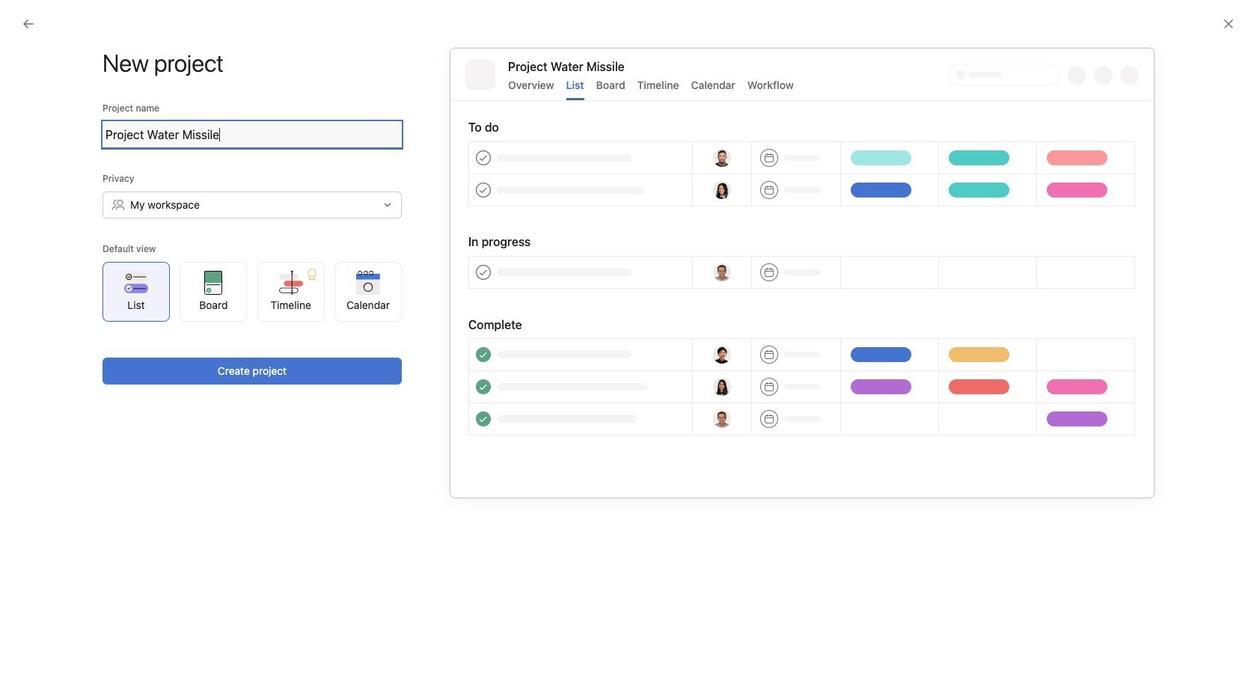 Task type: locate. For each thing, give the bounding box(es) containing it.
mark complete checkbox down mark complete option
[[279, 373, 297, 391]]

0 vertical spatial mark complete checkbox
[[279, 319, 297, 337]]

1 vertical spatial mark complete image
[[279, 373, 297, 391]]

close image
[[1223, 18, 1235, 30]]

2 board image from the top
[[956, 327, 974, 345]]

0 vertical spatial mark complete image
[[279, 319, 297, 337]]

1 vertical spatial mark complete checkbox
[[279, 373, 297, 391]]

1 vertical spatial board image
[[956, 327, 974, 345]]

starred element
[[0, 238, 180, 316]]

mark complete image for second mark complete checkbox
[[279, 373, 297, 391]]

mark complete checkbox up mark complete option
[[279, 319, 297, 337]]

line_and_symbols image
[[752, 380, 770, 398]]

1 board image from the top
[[956, 273, 974, 291]]

1 mark complete checkbox from the top
[[279, 319, 297, 337]]

list item
[[737, 259, 941, 305], [265, 314, 707, 341], [265, 341, 707, 368], [265, 368, 707, 395], [265, 395, 707, 422], [265, 422, 707, 449]]

mark complete image
[[279, 319, 297, 337], [279, 373, 297, 391]]

Mark complete checkbox
[[279, 319, 297, 337], [279, 373, 297, 391]]

1 mark complete image from the top
[[279, 319, 297, 337]]

2 mark complete image from the top
[[279, 373, 297, 391]]

this is a preview of your project image
[[450, 48, 1155, 498]]

None text field
[[103, 121, 402, 148]]

projects element
[[0, 316, 180, 441]]

2 vertical spatial board image
[[956, 380, 974, 398]]

board image
[[956, 273, 974, 291], [956, 327, 974, 345], [956, 380, 974, 398]]

0 vertical spatial board image
[[956, 273, 974, 291]]

mark complete image up mark complete option
[[279, 319, 297, 337]]

mark complete image
[[279, 346, 297, 364]]

mark complete image down mark complete option
[[279, 373, 297, 391]]



Task type: vqa. For each thing, say whether or not it's contained in the screenshot.
second board image from the bottom
yes



Task type: describe. For each thing, give the bounding box(es) containing it.
2 mark complete checkbox from the top
[[279, 373, 297, 391]]

mark complete image for 2nd mark complete checkbox from the bottom
[[279, 319, 297, 337]]

go back image
[[22, 18, 34, 30]]

add profile photo image
[[282, 223, 318, 259]]

3 board image from the top
[[956, 380, 974, 398]]

hide sidebar image
[[19, 12, 31, 24]]

global element
[[0, 37, 180, 126]]

Mark complete checkbox
[[279, 346, 297, 364]]

rocket image
[[752, 327, 770, 345]]



